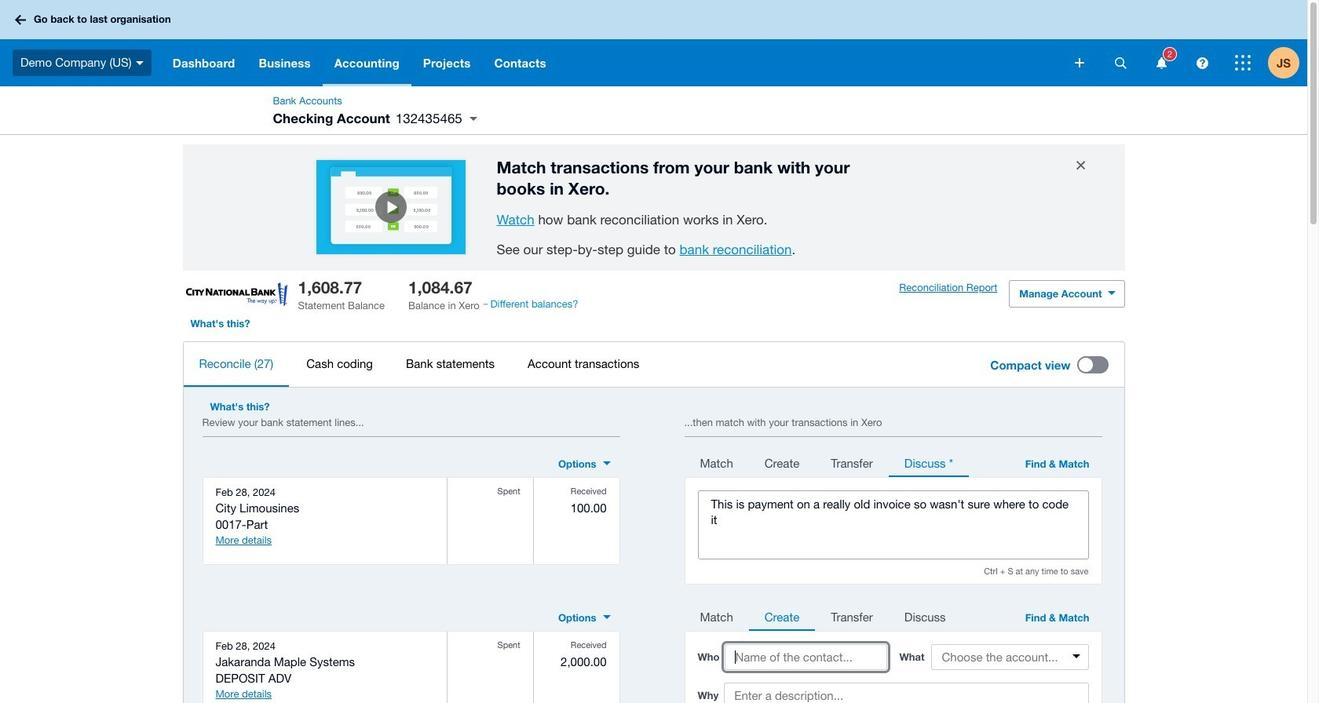 Task type: vqa. For each thing, say whether or not it's contained in the screenshot.
previous
no



Task type: describe. For each thing, give the bounding box(es) containing it.
Name of the contact... text field
[[725, 645, 887, 670]]

Choose the account... text field
[[932, 646, 1087, 669]]

2 horizontal spatial svg image
[[1156, 57, 1166, 69]]



Task type: locate. For each thing, give the bounding box(es) containing it.
Enter a description... text field
[[724, 683, 1089, 704]]

banner
[[0, 0, 1307, 86]]

None text field
[[698, 491, 1088, 559]]

svg image
[[1115, 57, 1126, 69], [1156, 57, 1166, 69], [1075, 58, 1084, 68]]

0 horizontal spatial svg image
[[1075, 58, 1084, 68]]

svg image
[[15, 15, 26, 25], [1235, 55, 1251, 71], [1196, 57, 1208, 69], [136, 61, 143, 65]]

1 horizontal spatial svg image
[[1115, 57, 1126, 69]]



